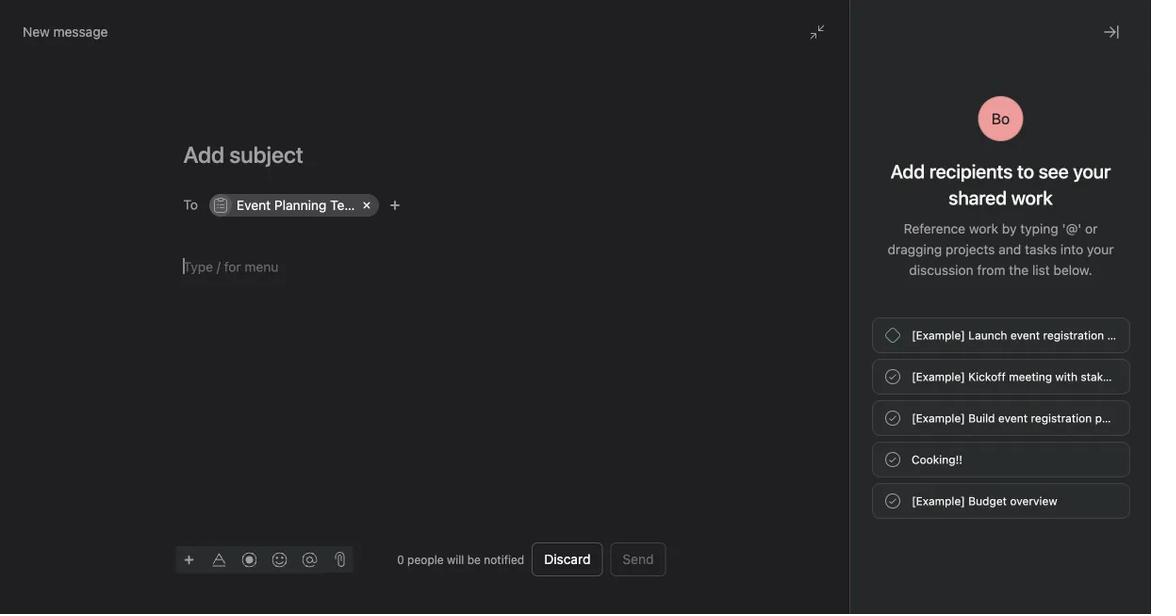 Task type: locate. For each thing, give the bounding box(es) containing it.
message for new
[[53, 24, 108, 40]]

0 horizontal spatial to
[[451, 189, 462, 202]]

1 vertical spatial send
[[623, 552, 654, 568]]

to for members
[[451, 189, 462, 202]]

launch
[[968, 329, 1007, 342]]

to left see
[[1017, 160, 1034, 182]]

message down add subject text field
[[400, 189, 448, 202]]

add
[[891, 160, 925, 182]]

send message to members button
[[361, 182, 828, 208]]

kickoff
[[968, 371, 1006, 384]]

0 horizontal spatial send
[[370, 189, 397, 202]]

tasks
[[1025, 242, 1057, 257]]

to inside the "add recipients to see your shared work"
[[1017, 160, 1034, 182]]

toolbar
[[176, 546, 327, 574]]

event for launch
[[1011, 329, 1040, 342]]

0 horizontal spatial bo
[[331, 189, 346, 202]]

28
[[835, 16, 849, 29]]

0 vertical spatial event
[[1011, 329, 1040, 342]]

trial
[[857, 3, 877, 16]]

[example] up cooking!!
[[912, 412, 965, 425]]

1 vertical spatial message
[[400, 189, 448, 202]]

with
[[1055, 371, 1078, 384]]

stakeholders
[[1081, 371, 1149, 384]]

meeting
[[1009, 371, 1052, 384]]

0 horizontal spatial message
[[53, 24, 108, 40]]

at mention image
[[302, 553, 317, 568]]

into
[[1061, 242, 1083, 257]]

2 [example] from the top
[[912, 371, 965, 384]]

add another team, project, or person image
[[389, 200, 401, 211]]

bo down share
[[992, 110, 1010, 128]]

1 vertical spatial page
[[1095, 412, 1122, 425]]

your down or on the right of the page
[[1087, 242, 1114, 257]]

page
[[1107, 329, 1134, 342], [1095, 412, 1122, 425]]

0 vertical spatial page
[[1107, 329, 1134, 342]]

Add subject text field
[[161, 140, 689, 170]]

page down stakeholders
[[1095, 412, 1122, 425]]

typing
[[1020, 221, 1059, 237]]

1 horizontal spatial to
[[1017, 160, 1034, 182]]

registration for [example] build event registration page
[[1031, 412, 1092, 425]]

registration up the with
[[1043, 329, 1104, 342]]

planning
[[274, 198, 327, 213]]

send right the discard
[[623, 552, 654, 568]]

page up stakeholders
[[1107, 329, 1134, 342]]

cooking!!
[[912, 453, 963, 467]]

1 horizontal spatial bo
[[992, 110, 1010, 128]]

list box
[[353, 8, 806, 38]]

0 vertical spatial your
[[1073, 160, 1111, 182]]

0 vertical spatial send
[[370, 189, 397, 202]]

share
[[985, 87, 1016, 100]]

to inside button
[[451, 189, 462, 202]]

3 [example] from the top
[[912, 412, 965, 425]]

below.
[[1054, 263, 1092, 278]]

event planning test
[[237, 198, 356, 213]]

1 horizontal spatial send
[[623, 552, 654, 568]]

new message
[[23, 24, 108, 40]]

to left members
[[451, 189, 462, 202]]

0 vertical spatial message
[[53, 24, 108, 40]]

event planning test row
[[209, 192, 662, 222]]

reference work by typing '@' or dragging projects and tasks into your discussion from the list below.
[[888, 221, 1114, 278]]

0 people will be notified
[[397, 553, 524, 567]]

bo
[[992, 110, 1010, 128], [331, 189, 346, 202]]

event
[[237, 198, 271, 213]]

event
[[1011, 329, 1040, 342], [998, 412, 1028, 425]]

work
[[969, 221, 998, 237]]

your
[[1073, 160, 1111, 182], [1087, 242, 1114, 257]]

insert an object image
[[183, 555, 195, 566]]

[example] launch event registration page
[[912, 329, 1134, 342]]

1 vertical spatial to
[[451, 189, 462, 202]]

[example] kickoff meeting with stakeholders
[[912, 371, 1149, 384]]

send inside button
[[623, 552, 654, 568]]

projects
[[946, 242, 995, 257]]

recipients
[[929, 160, 1013, 182]]

[example] for [example] budget overview
[[912, 495, 965, 508]]

free trial 28 days left
[[830, 3, 877, 42]]

1 vertical spatial registration
[[1031, 412, 1092, 425]]

free
[[830, 3, 853, 16]]

[example] for [example] kickoff meeting with stakeholders
[[912, 371, 965, 384]]

4 [example] from the top
[[912, 495, 965, 508]]

people
[[407, 553, 444, 567]]

overview
[[1010, 495, 1057, 508]]

shared work
[[949, 187, 1053, 209]]

message right the new
[[53, 24, 108, 40]]

[example] left launch
[[912, 329, 965, 342]]

[example] down cooking!!
[[912, 495, 965, 508]]

registration
[[1043, 329, 1104, 342], [1031, 412, 1092, 425]]

send inside button
[[370, 189, 397, 202]]

1 [example] from the top
[[912, 329, 965, 342]]

event right build
[[998, 412, 1028, 425]]

your right see
[[1073, 160, 1111, 182]]

registration down the with
[[1031, 412, 1092, 425]]

send right test
[[370, 189, 397, 202]]

event right launch
[[1011, 329, 1040, 342]]

bo right planning on the left top of page
[[331, 189, 346, 202]]

reference
[[904, 221, 966, 237]]

1 horizontal spatial message
[[400, 189, 448, 202]]

[example] left kickoff
[[912, 371, 965, 384]]

0 vertical spatial bo
[[992, 110, 1010, 128]]

the
[[1009, 263, 1029, 278]]

emoji image
[[272, 553, 287, 568]]

send
[[370, 189, 397, 202], [623, 552, 654, 568]]

build
[[968, 412, 995, 425]]

message
[[53, 24, 108, 40], [400, 189, 448, 202]]

1 vertical spatial your
[[1087, 242, 1114, 257]]

[example]
[[912, 329, 965, 342], [912, 371, 965, 384], [912, 412, 965, 425], [912, 495, 965, 508]]

0 vertical spatial registration
[[1043, 329, 1104, 342]]

to
[[1017, 160, 1034, 182], [451, 189, 462, 202]]

discard
[[544, 552, 591, 568]]

message inside button
[[400, 189, 448, 202]]

share button
[[961, 80, 1024, 107]]

1 vertical spatial event
[[998, 412, 1028, 425]]

0 vertical spatial to
[[1017, 160, 1034, 182]]



Task type: vqa. For each thing, say whether or not it's contained in the screenshot.
"be"
yes



Task type: describe. For each thing, give the bounding box(es) containing it.
by
[[1002, 221, 1017, 237]]

event planning test cell
[[209, 194, 379, 217]]

formatting image
[[212, 553, 227, 568]]

minimize image
[[810, 25, 825, 40]]

be
[[467, 553, 481, 567]]

record a video image
[[242, 553, 257, 568]]

page for [example] launch event registration page
[[1107, 329, 1134, 342]]

'@'
[[1062, 221, 1082, 237]]

will
[[447, 553, 464, 567]]

members
[[465, 189, 514, 202]]

[example] for [example] launch event registration page
[[912, 329, 965, 342]]

to for see
[[1017, 160, 1034, 182]]

new
[[23, 24, 50, 40]]

notified
[[484, 553, 524, 567]]

discussion
[[909, 263, 974, 278]]

close image
[[1104, 25, 1119, 40]]

see
[[1039, 160, 1069, 182]]

[example] for [example] build event registration page
[[912, 412, 965, 425]]

test
[[330, 198, 356, 213]]

message for send
[[400, 189, 448, 202]]

add recipients to see your shared work
[[891, 160, 1111, 209]]

[example] build event registration page
[[912, 412, 1122, 425]]

send for send
[[623, 552, 654, 568]]

0
[[397, 553, 404, 567]]

discard button
[[532, 543, 603, 577]]

send for send message to members
[[370, 189, 397, 202]]

1 vertical spatial bo
[[331, 189, 346, 202]]

registration for [example] launch event registration page
[[1043, 329, 1104, 342]]

[example] budget overview
[[912, 495, 1057, 508]]

send button
[[610, 543, 666, 577]]

dragging
[[888, 242, 942, 257]]

or
[[1085, 221, 1098, 237]]

list
[[1032, 263, 1050, 278]]

to
[[183, 197, 198, 212]]

your inside the "add recipients to see your shared work"
[[1073, 160, 1111, 182]]

days
[[852, 16, 877, 29]]

budget
[[968, 495, 1007, 508]]

left
[[859, 29, 877, 42]]

from
[[977, 263, 1005, 278]]

your inside reference work by typing '@' or dragging projects and tasks into your discussion from the list below.
[[1087, 242, 1114, 257]]

send message to members
[[370, 189, 514, 202]]

and
[[999, 242, 1021, 257]]

event for build
[[998, 412, 1028, 425]]

page for [example] build event registration page
[[1095, 412, 1122, 425]]



